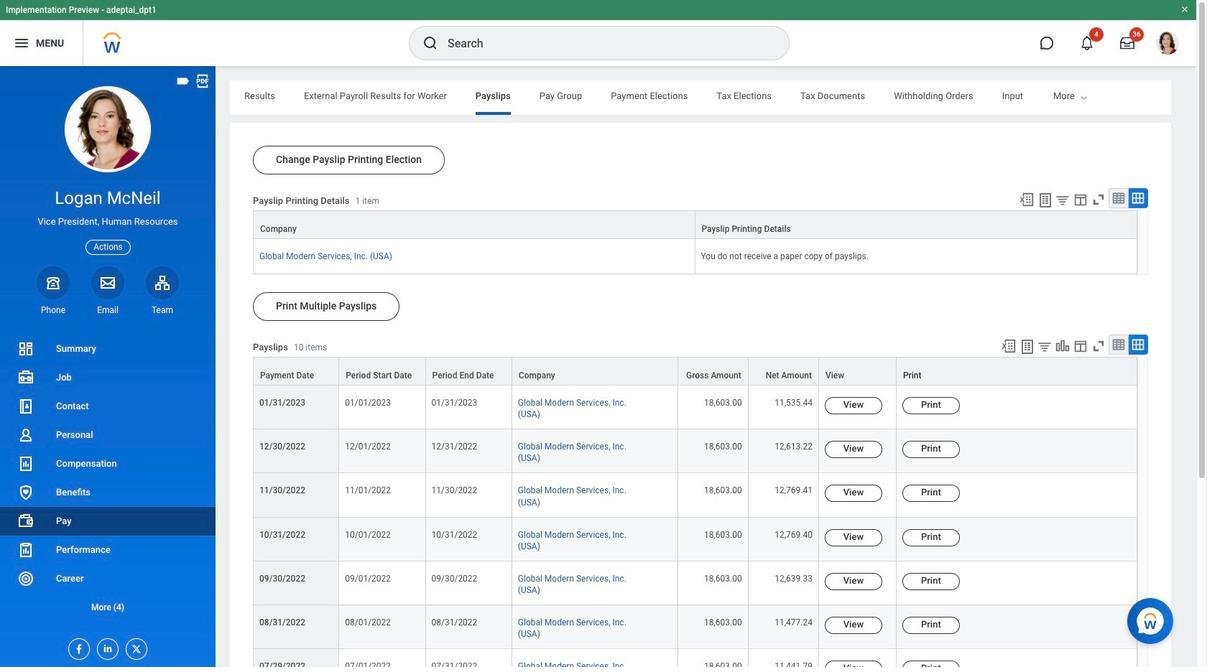 Task type: describe. For each thing, give the bounding box(es) containing it.
3 row from the top
[[253, 357, 1138, 386]]

8 row from the top
[[253, 562, 1138, 606]]

4 row from the top
[[253, 386, 1138, 430]]

justify image
[[13, 35, 30, 52]]

7 row from the top
[[253, 518, 1138, 562]]

export to worksheets image
[[1019, 339, 1037, 356]]

personal image
[[17, 427, 35, 444]]

job image
[[17, 369, 35, 387]]

contact image
[[17, 398, 35, 415]]

facebook image
[[69, 640, 85, 656]]

mail image
[[99, 274, 116, 292]]

1 fullscreen image from the top
[[1091, 192, 1107, 208]]

2 fullscreen image from the top
[[1091, 339, 1107, 354]]

expand table image
[[1131, 338, 1146, 352]]

x image
[[127, 640, 142, 656]]

pay image
[[17, 513, 35, 530]]

inbox large image
[[1121, 36, 1135, 50]]

1 click to view/edit grid preferences image from the top
[[1073, 192, 1089, 208]]

5 row from the top
[[253, 430, 1138, 474]]

close environment banner image
[[1181, 5, 1190, 14]]

select to filter grid data image
[[1055, 193, 1071, 208]]

search image
[[422, 35, 439, 52]]

team logan mcneil element
[[146, 305, 179, 316]]

tag image
[[175, 73, 191, 89]]

table image for expand table image on the right of page
[[1112, 191, 1126, 206]]

1 vertical spatial toolbar
[[995, 335, 1149, 357]]

email logan mcneil element
[[91, 305, 124, 316]]

benefits image
[[17, 484, 35, 502]]

notifications large image
[[1080, 36, 1095, 50]]

navigation pane region
[[0, 66, 216, 668]]

performance image
[[17, 542, 35, 559]]

6 row from the top
[[253, 474, 1138, 518]]

view team image
[[154, 274, 171, 292]]



Task type: locate. For each thing, give the bounding box(es) containing it.
2 table image from the top
[[1112, 338, 1126, 352]]

10 row from the top
[[253, 650, 1138, 668]]

toolbar
[[1013, 188, 1149, 211], [995, 335, 1149, 357]]

phone logan mcneil element
[[37, 305, 70, 316]]

0 vertical spatial table image
[[1112, 191, 1126, 206]]

banner
[[0, 0, 1197, 66]]

expand table image
[[1131, 191, 1146, 206]]

click to view/edit grid preferences image right select to filter grid data image
[[1073, 192, 1089, 208]]

2 row from the top
[[253, 239, 1138, 275]]

export to excel image left export to worksheets icon
[[1001, 339, 1017, 354]]

export to excel image
[[1019, 192, 1035, 208], [1001, 339, 1017, 354]]

0 horizontal spatial export to excel image
[[1001, 339, 1017, 354]]

export to excel image left export to worksheets image
[[1019, 192, 1035, 208]]

fullscreen image right select to filter grid data image
[[1091, 192, 1107, 208]]

0 vertical spatial click to view/edit grid preferences image
[[1073, 192, 1089, 208]]

table image
[[1112, 191, 1126, 206], [1112, 338, 1126, 352]]

0 vertical spatial export to excel image
[[1019, 192, 1035, 208]]

linkedin image
[[98, 640, 114, 655]]

export to excel image for export to worksheets image
[[1019, 192, 1035, 208]]

1 horizontal spatial export to excel image
[[1019, 192, 1035, 208]]

compensation image
[[17, 456, 35, 473]]

1 vertical spatial click to view/edit grid preferences image
[[1073, 339, 1089, 354]]

9 row from the top
[[253, 606, 1138, 650]]

select to filter grid data image
[[1037, 339, 1053, 354]]

list
[[0, 335, 216, 622]]

view printable version (pdf) image
[[195, 73, 211, 89]]

export to worksheets image
[[1037, 192, 1055, 209]]

0 vertical spatial fullscreen image
[[1091, 192, 1107, 208]]

1 vertical spatial table image
[[1112, 338, 1126, 352]]

summary image
[[17, 341, 35, 358]]

Search Workday  search field
[[448, 27, 760, 59]]

fullscreen image
[[1091, 192, 1107, 208], [1091, 339, 1107, 354]]

table image left expand table icon
[[1112, 338, 1126, 352]]

click to view/edit grid preferences image
[[1073, 192, 1089, 208], [1073, 339, 1089, 354]]

table image for expand table icon
[[1112, 338, 1126, 352]]

1 table image from the top
[[1112, 191, 1126, 206]]

table image left expand table image on the right of page
[[1112, 191, 1126, 206]]

2 click to view/edit grid preferences image from the top
[[1073, 339, 1089, 354]]

1 vertical spatial fullscreen image
[[1091, 339, 1107, 354]]

career image
[[17, 571, 35, 588]]

fullscreen image left expand table icon
[[1091, 339, 1107, 354]]

phone image
[[43, 274, 63, 292]]

export to excel image for export to worksheets icon
[[1001, 339, 1017, 354]]

click to view/edit grid preferences image right select to filter grid data icon
[[1073, 339, 1089, 354]]

0 vertical spatial toolbar
[[1013, 188, 1149, 211]]

row
[[253, 211, 1138, 239], [253, 239, 1138, 275], [253, 357, 1138, 386], [253, 386, 1138, 430], [253, 430, 1138, 474], [253, 474, 1138, 518], [253, 518, 1138, 562], [253, 562, 1138, 606], [253, 606, 1138, 650], [253, 650, 1138, 668]]

1 vertical spatial export to excel image
[[1001, 339, 1017, 354]]

1 row from the top
[[253, 211, 1138, 239]]

tab list
[[230, 81, 1208, 115]]

profile logan mcneil image
[[1157, 32, 1180, 58]]



Task type: vqa. For each thing, say whether or not it's contained in the screenshot.
the Phone Logan McNeil element in the top of the page
yes



